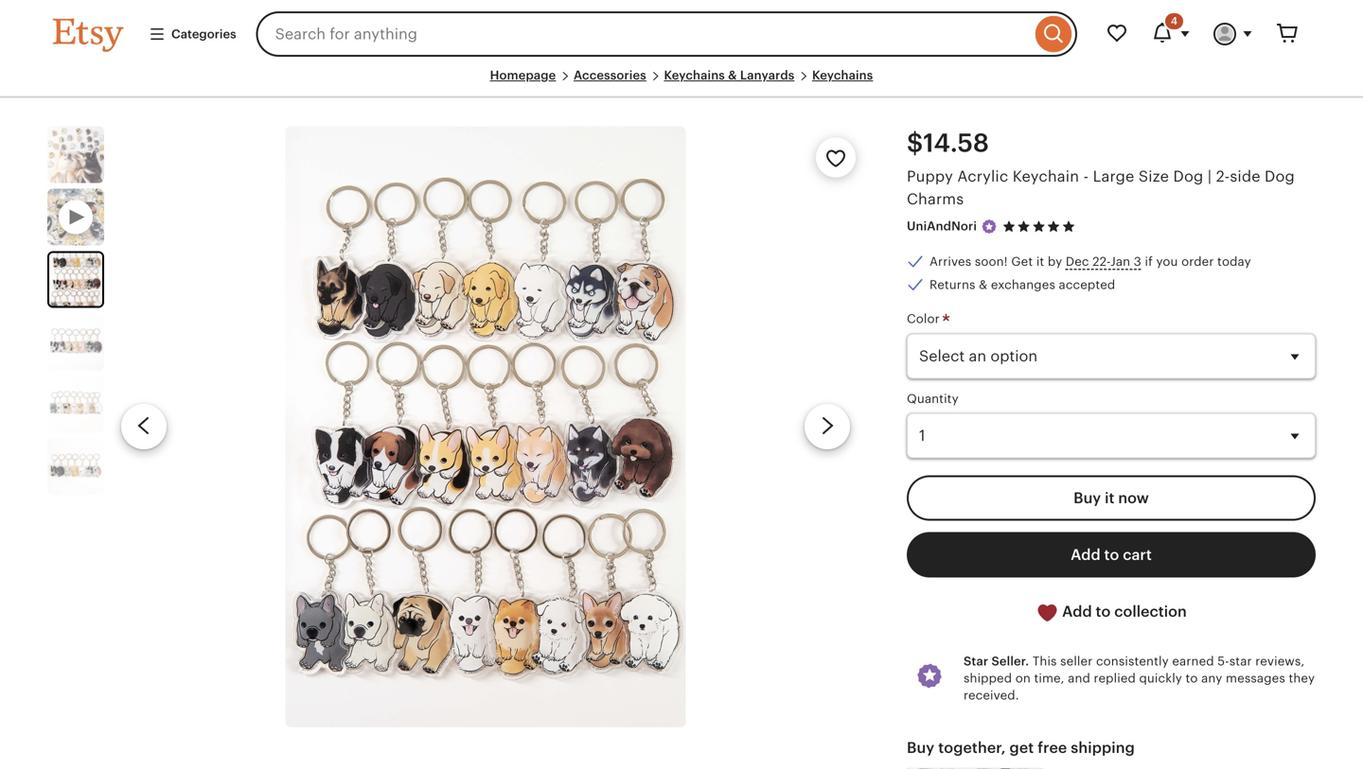Task type: locate. For each thing, give the bounding box(es) containing it.
categories banner
[[19, 0, 1345, 68]]

1 horizontal spatial dog
[[1265, 168, 1296, 185]]

0 horizontal spatial it
[[1037, 255, 1045, 269]]

buy left now
[[1074, 490, 1102, 507]]

if
[[1145, 255, 1153, 269]]

to left the cart
[[1105, 547, 1120, 564]]

keychains
[[664, 68, 725, 82], [813, 68, 874, 82]]

1 keychains from the left
[[664, 68, 725, 82]]

1 horizontal spatial &
[[979, 278, 988, 292]]

1 vertical spatial add
[[1063, 604, 1093, 621]]

categories
[[171, 27, 236, 41]]

0 horizontal spatial buy
[[907, 740, 935, 757]]

dog right side
[[1265, 168, 1296, 185]]

dec
[[1066, 255, 1090, 269]]

1 vertical spatial &
[[979, 278, 988, 292]]

quickly
[[1140, 672, 1183, 686]]

shipping
[[1071, 740, 1135, 757]]

star_seller image
[[981, 219, 998, 236]]

keychains & lanyards link
[[664, 68, 795, 82]]

it left by
[[1037, 255, 1045, 269]]

to inside button
[[1096, 604, 1111, 621]]

add inside 'button'
[[1071, 547, 1101, 564]]

& left the lanyards
[[728, 68, 737, 82]]

add left the cart
[[1071, 547, 1101, 564]]

keychains & lanyards
[[664, 68, 795, 82]]

arrives soon! get it by dec 22-jan 3 if you order today
[[930, 255, 1252, 269]]

it left now
[[1105, 490, 1115, 507]]

reviews,
[[1256, 655, 1305, 669]]

1 horizontal spatial keychains
[[813, 68, 874, 82]]

earned
[[1173, 655, 1215, 669]]

puppy acrylic keychain large size dog 2-side dog charms image 2 image
[[285, 127, 686, 728], [49, 253, 102, 306]]

add up the seller
[[1063, 604, 1093, 621]]

add for add to collection
[[1063, 604, 1093, 621]]

0 vertical spatial buy
[[1074, 490, 1102, 507]]

buy inside buy it now button
[[1074, 490, 1102, 507]]

keychains right the lanyards
[[813, 68, 874, 82]]

1 dog from the left
[[1174, 168, 1204, 185]]

size
[[1139, 168, 1170, 185]]

replied
[[1094, 672, 1136, 686]]

today
[[1218, 255, 1252, 269]]

dog left |
[[1174, 168, 1204, 185]]

large
[[1094, 168, 1135, 185]]

on
[[1016, 672, 1031, 686]]

menu bar containing homepage
[[53, 68, 1311, 98]]

accepted
[[1059, 278, 1116, 292]]

it
[[1037, 255, 1045, 269], [1105, 490, 1115, 507]]

seller.
[[992, 655, 1030, 669]]

to inside 'button'
[[1105, 547, 1120, 564]]

1 vertical spatial to
[[1096, 604, 1111, 621]]

any
[[1202, 672, 1223, 686]]

dog
[[1174, 168, 1204, 185], [1265, 168, 1296, 185]]

0 vertical spatial &
[[728, 68, 737, 82]]

add
[[1071, 547, 1101, 564], [1063, 604, 1093, 621]]

0 horizontal spatial dog
[[1174, 168, 1204, 185]]

buy it now
[[1074, 490, 1150, 507]]

to down earned
[[1186, 672, 1199, 686]]

uniandnori link
[[907, 219, 977, 234]]

& inside menu bar
[[728, 68, 737, 82]]

star
[[1230, 655, 1253, 669]]

add to cart button
[[907, 533, 1316, 578]]

0 horizontal spatial puppy acrylic keychain large size dog 2-side dog charms image 2 image
[[49, 253, 102, 306]]

0 vertical spatial it
[[1037, 255, 1045, 269]]

1 horizontal spatial buy
[[1074, 490, 1102, 507]]

1 horizontal spatial it
[[1105, 490, 1115, 507]]

keychains for keychains & lanyards
[[664, 68, 725, 82]]

2 keychains from the left
[[813, 68, 874, 82]]

None search field
[[256, 11, 1078, 57]]

get
[[1010, 740, 1034, 757]]

0 vertical spatial to
[[1105, 547, 1120, 564]]

together,
[[939, 740, 1006, 757]]

puppy acrylic keychain large size dog 2-side dog charms image 3 image
[[47, 314, 104, 371]]

0 horizontal spatial keychains
[[664, 68, 725, 82]]

and
[[1068, 672, 1091, 686]]

buy it now button
[[907, 476, 1316, 521]]

to
[[1105, 547, 1120, 564], [1096, 604, 1111, 621], [1186, 672, 1199, 686]]

&
[[728, 68, 737, 82], [979, 278, 988, 292]]

soon! get
[[975, 255, 1034, 269]]

0 horizontal spatial &
[[728, 68, 737, 82]]

add inside button
[[1063, 604, 1093, 621]]

received.
[[964, 689, 1020, 703]]

buy left together,
[[907, 740, 935, 757]]

keychains down search for anything text box
[[664, 68, 725, 82]]

buy for buy it now
[[1074, 490, 1102, 507]]

it inside button
[[1105, 490, 1115, 507]]

2 vertical spatial to
[[1186, 672, 1199, 686]]

menu bar
[[53, 68, 1311, 98]]

keychain
[[1013, 168, 1080, 185]]

1 vertical spatial it
[[1105, 490, 1115, 507]]

& right the returns
[[979, 278, 988, 292]]

0 vertical spatial add
[[1071, 547, 1101, 564]]

to left collection
[[1096, 604, 1111, 621]]

puppy acrylic keychain large size dog 2-side dog charms image 4 image
[[47, 377, 104, 433]]

buy
[[1074, 490, 1102, 507], [907, 740, 935, 757]]

this
[[1033, 655, 1057, 669]]

1 vertical spatial buy
[[907, 740, 935, 757]]



Task type: vqa. For each thing, say whether or not it's contained in the screenshot.
soon! Get
yes



Task type: describe. For each thing, give the bounding box(es) containing it.
charms
[[907, 191, 964, 208]]

lanyards
[[741, 68, 795, 82]]

star
[[964, 655, 989, 669]]

buy for buy together, get free shipping
[[907, 740, 935, 757]]

time,
[[1035, 672, 1065, 686]]

cart
[[1123, 547, 1152, 564]]

$14.58
[[907, 128, 990, 158]]

arrives
[[930, 255, 972, 269]]

returns & exchanges accepted
[[930, 278, 1116, 292]]

2-
[[1217, 168, 1231, 185]]

22-
[[1093, 255, 1111, 269]]

acrylic
[[958, 168, 1009, 185]]

categories button
[[134, 17, 251, 51]]

buy together, get free shipping
[[907, 740, 1135, 757]]

none search field inside the categories banner
[[256, 11, 1078, 57]]

exchanges
[[991, 278, 1056, 292]]

side
[[1231, 168, 1261, 185]]

to inside this seller consistently earned 5-star reviews, shipped on time, and replied quickly to any messages they received.
[[1186, 672, 1199, 686]]

add to collection button
[[907, 590, 1316, 636]]

by
[[1048, 255, 1063, 269]]

|
[[1208, 168, 1212, 185]]

accessories
[[574, 68, 647, 82]]

messages
[[1226, 672, 1286, 686]]

uniandnori
[[907, 219, 977, 234]]

-
[[1084, 168, 1089, 185]]

2 dog from the left
[[1265, 168, 1296, 185]]

4
[[1171, 15, 1178, 27]]

order
[[1182, 255, 1215, 269]]

quantity
[[907, 392, 959, 406]]

add for add to cart
[[1071, 547, 1101, 564]]

star seller.
[[964, 655, 1030, 669]]

Search for anything text field
[[256, 11, 1031, 57]]

jan
[[1111, 255, 1131, 269]]

returns
[[930, 278, 976, 292]]

add to cart
[[1071, 547, 1152, 564]]

collection
[[1115, 604, 1187, 621]]

you
[[1157, 255, 1179, 269]]

1 horizontal spatial puppy acrylic keychain large size dog 2-side dog charms image 2 image
[[285, 127, 686, 728]]

homepage
[[490, 68, 556, 82]]

puppy acrylic keychain large size dog 2-side dog charms image 5 image
[[47, 439, 104, 496]]

consistently
[[1097, 655, 1169, 669]]

accessories link
[[574, 68, 647, 82]]

this seller consistently earned 5-star reviews, shipped on time, and replied quickly to any messages they received.
[[964, 655, 1316, 703]]

seller
[[1061, 655, 1093, 669]]

puppy acrylic keychain - large size dog | 2-side dog charms
[[907, 168, 1296, 208]]

keychains link
[[813, 68, 874, 82]]

& for keychains
[[728, 68, 737, 82]]

puppy
[[907, 168, 954, 185]]

free
[[1038, 740, 1068, 757]]

homepage link
[[490, 68, 556, 82]]

to for cart
[[1105, 547, 1120, 564]]

color
[[907, 312, 944, 326]]

now
[[1119, 490, 1150, 507]]

add to collection
[[1059, 604, 1187, 621]]

to for collection
[[1096, 604, 1111, 621]]

& for returns
[[979, 278, 988, 292]]

5-
[[1218, 655, 1230, 669]]

puppy acrylic keychain large size dog 2-side dog charms image 1 image
[[47, 127, 104, 183]]

they
[[1289, 672, 1316, 686]]

keychains for keychains link
[[813, 68, 874, 82]]

4 button
[[1140, 11, 1203, 57]]

shipped
[[964, 672, 1013, 686]]

3
[[1134, 255, 1142, 269]]



